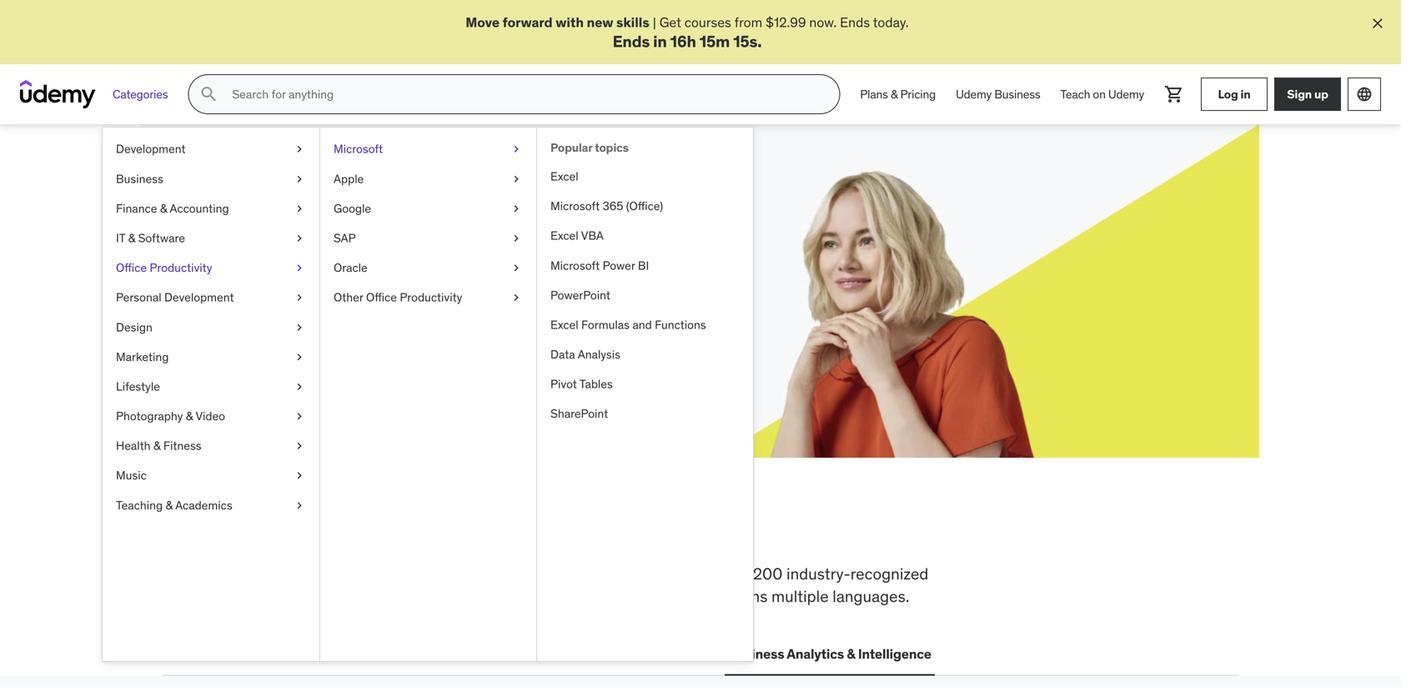 Task type: describe. For each thing, give the bounding box(es) containing it.
16h 15m 14s
[[670, 31, 758, 51]]

sign up
[[1288, 87, 1329, 102]]

microsoft for microsoft 365 (office)
[[551, 199, 600, 214]]

submit search image
[[199, 84, 219, 104]]

health & fitness
[[116, 439, 202, 454]]

xsmall image for lifestyle
[[293, 379, 306, 395]]

google
[[334, 201, 371, 216]]

excel vba
[[551, 228, 604, 243]]

xsmall image for apple
[[510, 171, 523, 187]]

data science
[[508, 646, 589, 663]]

excel for excel
[[551, 169, 579, 184]]

today. inside skills for your future expand your potential with a course for as little as $12.99. sale ends today.
[[330, 257, 366, 274]]

microsoft 365 (office) link
[[537, 192, 754, 221]]

formulas
[[582, 317, 630, 333]]

software
[[138, 231, 185, 246]]

xsmall image for it & software
[[293, 230, 306, 247]]

office productivity
[[116, 260, 212, 275]]

xsmall image for development
[[293, 141, 306, 158]]

& for video
[[186, 409, 193, 424]]

& for software
[[128, 231, 135, 246]]

personal development link
[[103, 283, 320, 313]]

bi
[[638, 258, 649, 273]]

udemy business
[[956, 87, 1041, 102]]

xsmall image for oracle
[[510, 260, 523, 276]]

teaching & academics
[[116, 498, 233, 513]]

Search for anything text field
[[229, 80, 820, 109]]

business for business
[[116, 171, 163, 186]]

professional
[[509, 586, 596, 606]]

for for your
[[437, 238, 454, 256]]

on
[[1094, 87, 1106, 102]]

& for pricing
[[891, 87, 898, 102]]

catalog
[[289, 586, 341, 606]]

ends
[[298, 257, 327, 274]]

leadership button
[[415, 635, 491, 675]]

2 as from the left
[[503, 238, 517, 256]]

xsmall image for google
[[510, 201, 523, 217]]

log in link
[[1202, 78, 1268, 111]]

functions
[[655, 317, 707, 333]]

0 vertical spatial development
[[116, 142, 186, 157]]

analytics
[[787, 646, 845, 663]]

move forward with new skills | get courses from $12.99 now. ends today. ends in 16h 15m 14s .
[[466, 14, 909, 51]]

.
[[758, 31, 762, 51]]

1 vertical spatial your
[[270, 238, 296, 256]]

xsmall image for music
[[293, 468, 306, 484]]

finance & accounting link
[[103, 194, 320, 224]]

our
[[262, 586, 285, 606]]

music
[[116, 468, 147, 483]]

web development
[[165, 646, 280, 663]]

it for it certifications
[[300, 646, 311, 663]]

web
[[165, 646, 194, 663]]

now.
[[810, 14, 837, 31]]

supports
[[345, 586, 408, 606]]

xsmall image for other office productivity
[[510, 290, 523, 306]]

finance & accounting
[[116, 201, 229, 216]]

academics
[[175, 498, 233, 513]]

excel formulas and functions
[[551, 317, 707, 333]]

development
[[600, 586, 692, 606]]

photography
[[116, 409, 183, 424]]

categories button
[[103, 74, 178, 114]]

(office)
[[627, 199, 664, 214]]

music link
[[103, 461, 320, 491]]

marketing link
[[103, 342, 320, 372]]

microsoft for microsoft
[[334, 142, 383, 157]]

for for workplace
[[696, 564, 716, 584]]

data analysis
[[551, 347, 621, 362]]

from
[[735, 14, 763, 31]]

well-
[[412, 586, 446, 606]]

teach on udemy
[[1061, 87, 1145, 102]]

& inside business analytics & intelligence 'button'
[[847, 646, 856, 663]]

business analytics & intelligence
[[728, 646, 932, 663]]

communication
[[609, 646, 708, 663]]

workplace
[[280, 564, 353, 584]]

the
[[217, 509, 270, 553]]

business inside the udemy business link
[[995, 87, 1041, 102]]

all
[[162, 509, 211, 553]]

design link
[[103, 313, 320, 342]]

200
[[754, 564, 783, 584]]

sign
[[1288, 87, 1313, 102]]

popular
[[551, 140, 593, 155]]

and inside covering critical workplace skills to technical topics, including prep content for over 200 industry-recognized certifications, our catalog supports well-rounded professional development and spans multiple languages.
[[696, 586, 722, 606]]

close image
[[1370, 15, 1387, 32]]

video
[[196, 409, 225, 424]]

0 vertical spatial productivity
[[150, 260, 212, 275]]

other
[[334, 290, 363, 305]]

& for fitness
[[153, 439, 161, 454]]

analysis
[[578, 347, 621, 362]]

microsoft for microsoft power bi
[[551, 258, 600, 273]]

& for accounting
[[160, 201, 167, 216]]

critical
[[229, 564, 277, 584]]

office inside 'link'
[[366, 290, 397, 305]]

pivot tables link
[[537, 370, 754, 400]]

potential
[[299, 238, 352, 256]]

you
[[373, 509, 433, 553]]

plans
[[861, 87, 889, 102]]

xsmall image for personal development
[[293, 290, 306, 306]]

health & fitness link
[[103, 432, 320, 461]]

move
[[466, 14, 500, 31]]

photography & video
[[116, 409, 225, 424]]

xsmall image for health & fitness
[[293, 438, 306, 455]]

sap link
[[320, 224, 537, 253]]

lifestyle
[[116, 379, 160, 394]]

microsoft power bi
[[551, 258, 649, 273]]

with inside move forward with new skills | get courses from $12.99 now. ends today. ends in 16h 15m 14s .
[[556, 14, 584, 31]]

communication button
[[606, 635, 712, 675]]

covering
[[162, 564, 225, 584]]

content
[[638, 564, 692, 584]]

xsmall image for photography & video
[[293, 409, 306, 425]]

0 horizontal spatial ends
[[613, 31, 650, 51]]

and inside excel formulas and functions link
[[633, 317, 652, 333]]

xsmall image for marketing
[[293, 349, 306, 365]]

rounded
[[446, 586, 505, 606]]



Task type: locate. For each thing, give the bounding box(es) containing it.
1 vertical spatial it
[[300, 646, 311, 663]]

office up "personal"
[[116, 260, 147, 275]]

0 vertical spatial data
[[551, 347, 576, 362]]

1 vertical spatial office
[[366, 290, 397, 305]]

skills
[[617, 14, 650, 31], [277, 509, 367, 553], [357, 564, 393, 584]]

fitness
[[163, 439, 202, 454]]

& inside "teaching & academics" link
[[166, 498, 173, 513]]

1 vertical spatial with
[[355, 238, 380, 256]]

and down over
[[696, 586, 722, 606]]

& right finance
[[160, 201, 167, 216]]

science
[[540, 646, 589, 663]]

it left certifications
[[300, 646, 311, 663]]

2 excel from the top
[[551, 228, 579, 243]]

& right plans
[[891, 87, 898, 102]]

microsoft
[[334, 142, 383, 157], [551, 199, 600, 214], [551, 258, 600, 273]]

0 horizontal spatial as
[[457, 238, 470, 256]]

oracle
[[334, 260, 368, 275]]

microsoft inside 'link'
[[334, 142, 383, 157]]

as
[[457, 238, 470, 256], [503, 238, 517, 256]]

2 horizontal spatial business
[[995, 87, 1041, 102]]

1 vertical spatial skills
[[277, 509, 367, 553]]

xsmall image
[[293, 141, 306, 158], [510, 171, 523, 187], [510, 201, 523, 217], [293, 230, 306, 247], [510, 230, 523, 247], [293, 260, 306, 276], [293, 319, 306, 336], [293, 349, 306, 365], [293, 379, 306, 395], [293, 409, 306, 425], [293, 438, 306, 455], [293, 498, 306, 514]]

expand
[[222, 238, 267, 256]]

office productivity link
[[103, 253, 320, 283]]

1 horizontal spatial today.
[[874, 14, 909, 31]]

it inside button
[[300, 646, 311, 663]]

skills for your future expand your potential with a course for as little as $12.99. sale ends today.
[[222, 197, 517, 274]]

excel down powerpoint
[[551, 317, 579, 333]]

0 vertical spatial for
[[302, 197, 341, 232]]

ends right now.
[[840, 14, 871, 31]]

with inside skills for your future expand your potential with a course for as little as $12.99. sale ends today.
[[355, 238, 380, 256]]

1 horizontal spatial business
[[728, 646, 785, 663]]

1 horizontal spatial it
[[300, 646, 311, 663]]

1 vertical spatial in
[[1241, 87, 1251, 102]]

microsoft 365 (office)
[[551, 199, 664, 214]]

teach
[[1061, 87, 1091, 102]]

productivity
[[150, 260, 212, 275], [400, 290, 463, 305]]

1 horizontal spatial office
[[366, 290, 397, 305]]

2 vertical spatial excel
[[551, 317, 579, 333]]

data inside microsoft element
[[551, 347, 576, 362]]

data left science
[[508, 646, 537, 663]]

1 horizontal spatial data
[[551, 347, 576, 362]]

for right course
[[437, 238, 454, 256]]

with left a
[[355, 238, 380, 256]]

skills up workplace
[[277, 509, 367, 553]]

ends down new
[[613, 31, 650, 51]]

xsmall image inside office productivity link
[[293, 260, 306, 276]]

excel formulas and functions link
[[537, 310, 754, 340]]

categories
[[113, 87, 168, 102]]

business analytics & intelligence button
[[725, 635, 935, 675]]

0 vertical spatial excel
[[551, 169, 579, 184]]

skills inside move forward with new skills | get courses from $12.99 now. ends today. ends in 16h 15m 14s .
[[617, 14, 650, 31]]

skills inside covering critical workplace skills to technical topics, including prep content for over 200 industry-recognized certifications, our catalog supports well-rounded professional development and spans multiple languages.
[[357, 564, 393, 584]]

in down |
[[653, 31, 667, 51]]

1 horizontal spatial as
[[503, 238, 517, 256]]

xsmall image inside finance & accounting link
[[293, 201, 306, 217]]

xsmall image inside design link
[[293, 319, 306, 336]]

as right little
[[503, 238, 517, 256]]

0 horizontal spatial office
[[116, 260, 147, 275]]

udemy right on
[[1109, 87, 1145, 102]]

2 vertical spatial microsoft
[[551, 258, 600, 273]]

0 horizontal spatial data
[[508, 646, 537, 663]]

1 vertical spatial data
[[508, 646, 537, 663]]

one
[[564, 509, 624, 553]]

0 horizontal spatial productivity
[[150, 260, 212, 275]]

excel link
[[537, 162, 754, 192]]

in up including
[[525, 509, 558, 553]]

2 udemy from the left
[[1109, 87, 1145, 102]]

xsmall image inside health & fitness link
[[293, 438, 306, 455]]

microsoft power bi link
[[537, 251, 754, 281]]

microsoft up excel vba
[[551, 199, 600, 214]]

xsmall image inside microsoft 'link'
[[510, 141, 523, 158]]

in inside move forward with new skills | get courses from $12.99 now. ends today. ends in 16h 15m 14s .
[[653, 31, 667, 51]]

& left the video
[[186, 409, 193, 424]]

productivity down oracle link
[[400, 290, 463, 305]]

2 horizontal spatial in
[[1241, 87, 1251, 102]]

1 vertical spatial today.
[[330, 257, 366, 274]]

it for it & software
[[116, 231, 125, 246]]

over
[[719, 564, 750, 584]]

accounting
[[170, 201, 229, 216]]

xsmall image inside "teaching & academics" link
[[293, 498, 306, 514]]

productivity up the personal development
[[150, 260, 212, 275]]

photography & video link
[[103, 402, 320, 432]]

data up pivot
[[551, 347, 576, 362]]

0 vertical spatial office
[[116, 260, 147, 275]]

development down categories dropdown button
[[116, 142, 186, 157]]

3 excel from the top
[[551, 317, 579, 333]]

xsmall image inside other office productivity 'link'
[[510, 290, 523, 306]]

web development button
[[162, 635, 283, 675]]

& inside photography & video link
[[186, 409, 193, 424]]

oracle link
[[320, 253, 537, 283]]

& left software
[[128, 231, 135, 246]]

2 vertical spatial in
[[525, 509, 558, 553]]

xsmall image for finance & accounting
[[293, 201, 306, 217]]

with left new
[[556, 14, 584, 31]]

2 vertical spatial development
[[196, 646, 280, 663]]

0 horizontal spatial your
[[270, 238, 296, 256]]

sign up link
[[1275, 78, 1342, 111]]

udemy image
[[20, 80, 96, 109]]

get
[[660, 14, 682, 31]]

today. inside move forward with new skills | get courses from $12.99 now. ends today. ends in 16h 15m 14s .
[[874, 14, 909, 31]]

0 vertical spatial in
[[653, 31, 667, 51]]

& inside it & software link
[[128, 231, 135, 246]]

finance
[[116, 201, 157, 216]]

powerpoint
[[551, 288, 611, 303]]

0 vertical spatial and
[[633, 317, 652, 333]]

excel for excel vba
[[551, 228, 579, 243]]

development for web
[[196, 646, 280, 663]]

development for personal
[[164, 290, 234, 305]]

1 as from the left
[[457, 238, 470, 256]]

xsmall image inside personal development link
[[293, 290, 306, 306]]

udemy right pricing at right top
[[956, 87, 992, 102]]

courses
[[685, 14, 732, 31]]

new
[[587, 14, 614, 31]]

in right log
[[1241, 87, 1251, 102]]

vba
[[581, 228, 604, 243]]

$12.99
[[766, 14, 807, 31]]

multiple
[[772, 586, 829, 606]]

business down spans
[[728, 646, 785, 663]]

business for business analytics & intelligence
[[728, 646, 785, 663]]

0 horizontal spatial with
[[355, 238, 380, 256]]

xsmall image inside oracle link
[[510, 260, 523, 276]]

xsmall image for business
[[293, 171, 306, 187]]

1 horizontal spatial for
[[437, 238, 454, 256]]

& inside health & fitness link
[[153, 439, 161, 454]]

excel for excel formulas and functions
[[551, 317, 579, 333]]

xsmall image for sap
[[510, 230, 523, 247]]

skills left |
[[617, 14, 650, 31]]

teach on udemy link
[[1051, 74, 1155, 114]]

& right the analytics
[[847, 646, 856, 663]]

1 vertical spatial productivity
[[400, 290, 463, 305]]

shopping cart with 0 items image
[[1165, 84, 1185, 104]]

development link
[[103, 135, 320, 164]]

microsoft link
[[320, 135, 537, 164]]

0 vertical spatial your
[[346, 197, 406, 232]]

choose a language image
[[1357, 86, 1374, 103]]

and down powerpoint link at the top
[[633, 317, 652, 333]]

industry-
[[787, 564, 851, 584]]

xsmall image for office productivity
[[293, 260, 306, 276]]

0 horizontal spatial in
[[525, 509, 558, 553]]

for inside covering critical workplace skills to technical topics, including prep content for over 200 industry-recognized certifications, our catalog supports well-rounded professional development and spans multiple languages.
[[696, 564, 716, 584]]

1 horizontal spatial udemy
[[1109, 87, 1145, 102]]

excel down popular
[[551, 169, 579, 184]]

data inside "button"
[[508, 646, 537, 663]]

forward
[[503, 14, 553, 31]]

0 vertical spatial today.
[[874, 14, 909, 31]]

xsmall image inside google link
[[510, 201, 523, 217]]

365
[[603, 199, 624, 214]]

marketing
[[116, 350, 169, 365]]

0 vertical spatial microsoft
[[334, 142, 383, 157]]

xsmall image inside apple link
[[510, 171, 523, 187]]

your up the sale
[[270, 238, 296, 256]]

teaching
[[116, 498, 163, 513]]

xsmall image inside it & software link
[[293, 230, 306, 247]]

1 vertical spatial excel
[[551, 228, 579, 243]]

xsmall image inside lifestyle link
[[293, 379, 306, 395]]

1 vertical spatial development
[[164, 290, 234, 305]]

data for data analysis
[[551, 347, 576, 362]]

1 horizontal spatial with
[[556, 14, 584, 31]]

1 vertical spatial for
[[437, 238, 454, 256]]

1 excel from the top
[[551, 169, 579, 184]]

excel left vba
[[551, 228, 579, 243]]

1 vertical spatial microsoft
[[551, 199, 600, 214]]

& inside finance & accounting link
[[160, 201, 167, 216]]

up
[[1315, 87, 1329, 102]]

ends
[[840, 14, 871, 31], [613, 31, 650, 51]]

development down office productivity link at the left top of page
[[164, 290, 234, 305]]

other office productivity link
[[320, 283, 537, 313]]

2 vertical spatial business
[[728, 646, 785, 663]]

xsmall image inside sap link
[[510, 230, 523, 247]]

microsoft up "apple"
[[334, 142, 383, 157]]

xsmall image inside development link
[[293, 141, 306, 158]]

course
[[394, 238, 434, 256]]

xsmall image
[[510, 141, 523, 158], [293, 171, 306, 187], [293, 201, 306, 217], [510, 260, 523, 276], [293, 290, 306, 306], [510, 290, 523, 306], [293, 468, 306, 484]]

sap
[[334, 231, 356, 246]]

lifestyle link
[[103, 372, 320, 402]]

for left over
[[696, 564, 716, 584]]

log
[[1219, 87, 1239, 102]]

xsmall image inside photography & video link
[[293, 409, 306, 425]]

business inside business analytics & intelligence 'button'
[[728, 646, 785, 663]]

xsmall image inside music link
[[293, 468, 306, 484]]

0 vertical spatial business
[[995, 87, 1041, 102]]

0 horizontal spatial for
[[302, 197, 341, 232]]

& inside the plans & pricing 'link'
[[891, 87, 898, 102]]

data for data science
[[508, 646, 537, 663]]

0 horizontal spatial and
[[633, 317, 652, 333]]

development inside button
[[196, 646, 280, 663]]

office right the other
[[366, 290, 397, 305]]

today. down sap
[[330, 257, 366, 274]]

a
[[383, 238, 390, 256]]

2 vertical spatial for
[[696, 564, 716, 584]]

& right health
[[153, 439, 161, 454]]

business up finance
[[116, 171, 163, 186]]

google link
[[320, 194, 537, 224]]

& right teaching
[[166, 498, 173, 513]]

xsmall image for microsoft
[[510, 141, 523, 158]]

& for academics
[[166, 498, 173, 513]]

as left little
[[457, 238, 470, 256]]

covering critical workplace skills to technical topics, including prep content for over 200 industry-recognized certifications, our catalog supports well-rounded professional development and spans multiple languages.
[[162, 564, 929, 606]]

it certifications button
[[296, 635, 402, 675]]

business link
[[103, 164, 320, 194]]

plans & pricing link
[[851, 74, 946, 114]]

sale
[[269, 257, 295, 274]]

development right web
[[196, 646, 280, 663]]

skills up supports
[[357, 564, 393, 584]]

spans
[[726, 586, 768, 606]]

1 horizontal spatial and
[[696, 586, 722, 606]]

0 horizontal spatial udemy
[[956, 87, 992, 102]]

today.
[[874, 14, 909, 31], [330, 257, 366, 274]]

sharepoint link
[[537, 400, 754, 429]]

xsmall image for teaching & academics
[[293, 498, 306, 514]]

0 vertical spatial it
[[116, 231, 125, 246]]

0 horizontal spatial it
[[116, 231, 125, 246]]

0 vertical spatial skills
[[617, 14, 650, 31]]

microsoft down excel vba
[[551, 258, 600, 273]]

for up potential
[[302, 197, 341, 232]]

it down finance
[[116, 231, 125, 246]]

2 horizontal spatial for
[[696, 564, 716, 584]]

0 vertical spatial with
[[556, 14, 584, 31]]

1 vertical spatial and
[[696, 586, 722, 606]]

|
[[653, 14, 657, 31]]

1 vertical spatial business
[[116, 171, 163, 186]]

power
[[603, 258, 636, 273]]

it certifications
[[300, 646, 398, 663]]

xsmall image for design
[[293, 319, 306, 336]]

productivity inside 'link'
[[400, 290, 463, 305]]

xsmall image inside marketing link
[[293, 349, 306, 365]]

apple link
[[320, 164, 537, 194]]

0 horizontal spatial business
[[116, 171, 163, 186]]

xsmall image inside business link
[[293, 171, 306, 187]]

1 horizontal spatial in
[[653, 31, 667, 51]]

tables
[[580, 377, 613, 392]]

other office productivity
[[334, 290, 463, 305]]

teaching & academics link
[[103, 491, 320, 521]]

business inside business link
[[116, 171, 163, 186]]

your up a
[[346, 197, 406, 232]]

business left the teach
[[995, 87, 1041, 102]]

2 vertical spatial skills
[[357, 564, 393, 584]]

sharepoint
[[551, 407, 609, 422]]

technical
[[414, 564, 478, 584]]

intelligence
[[859, 646, 932, 663]]

today. right now.
[[874, 14, 909, 31]]

business
[[995, 87, 1041, 102], [116, 171, 163, 186], [728, 646, 785, 663]]

topics
[[595, 140, 629, 155]]

0 horizontal spatial today.
[[330, 257, 366, 274]]

1 horizontal spatial your
[[346, 197, 406, 232]]

microsoft element
[[537, 128, 754, 662]]

1 horizontal spatial ends
[[840, 14, 871, 31]]

1 udemy from the left
[[956, 87, 992, 102]]

1 horizontal spatial productivity
[[400, 290, 463, 305]]

for
[[302, 197, 341, 232], [437, 238, 454, 256], [696, 564, 716, 584]]



Task type: vqa. For each thing, say whether or not it's contained in the screenshot.
Voice
no



